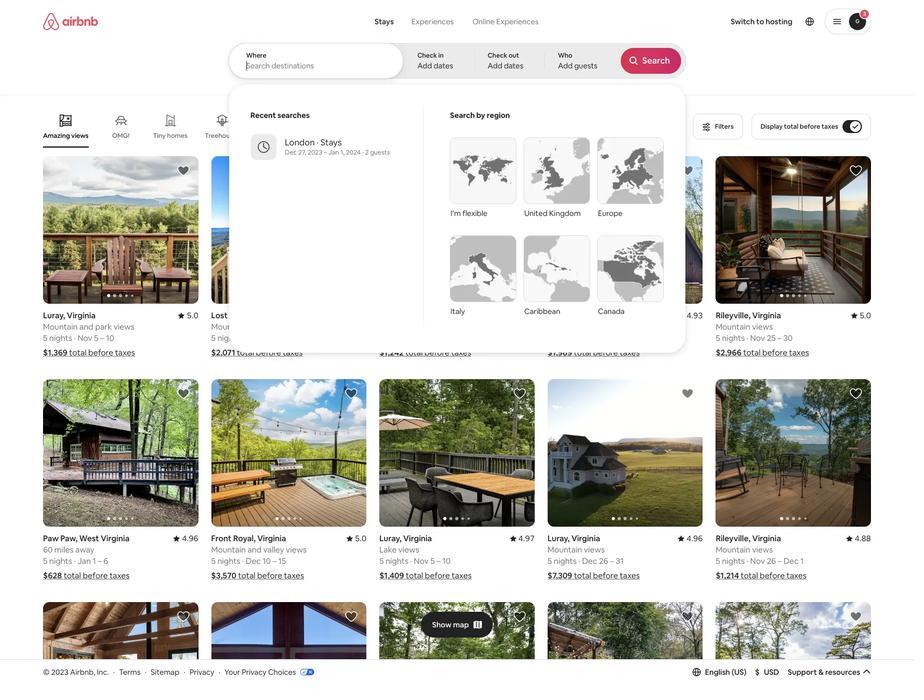 Task type: vqa. For each thing, say whether or not it's contained in the screenshot.


Task type: describe. For each thing, give the bounding box(es) containing it.
total right $1,969
[[574, 347, 592, 358]]

amazing views
[[43, 131, 89, 140]]

nov inside luray, virginia mountain and park views 5 nights · nov 5 – 10 $1,369 total before taxes
[[78, 333, 92, 343]]

– inside rileyville, virginia mountain views 5 nights · nov 26 – dec 1 $1,214 total before taxes
[[779, 556, 783, 566]]

support
[[789, 667, 818, 677]]

taxes inside paw paw, west virginia 60 miles away 5 nights · jan 1 – 6 $628 total before taxes
[[110, 570, 130, 581]]

$628
[[43, 570, 62, 581]]

3 button
[[826, 9, 872, 34]]

parks
[[678, 131, 695, 140]]

city,
[[230, 310, 247, 321]]

add to wishlist: harpers ferry, west virginia image
[[177, 610, 190, 623]]

before down lake
[[425, 347, 450, 358]]

what can we help you find? tab list
[[366, 11, 463, 32]]

views inside luray, virginia mountain and park views 5 nights · nov 5 – 10 $1,369 total before taxes
[[114, 322, 135, 332]]

by
[[477, 110, 486, 120]]

where
[[246, 51, 267, 60]]

2024
[[346, 148, 361, 157]]

1 privacy from the left
[[190, 667, 214, 677]]

hosting
[[766, 17, 793, 26]]

add to wishlist: rileyville, virginia image
[[850, 164, 863, 177]]

dec inside the front royal, virginia mountain and valley views 5 nights · dec 10 – 15 $3,570 total before taxes
[[246, 556, 261, 566]]

· inside paw paw, west virginia 60 miles away 5 nights · jan 1 – 6 $628 total before taxes
[[74, 556, 76, 566]]

terms
[[119, 667, 141, 677]]

add inside who add guests
[[559, 61, 573, 71]]

4.96 for luray, virginia mountain views 5 nights · dec 26 – 31 $7,309 total before taxes
[[687, 533, 704, 544]]

27,
[[299, 148, 306, 157]]

4.93 out of 5 average rating image
[[679, 310, 704, 321]]

mountain inside the luray, virginia mountain views 5 nights · dec 26 – 31 $7,309 total before taxes
[[548, 545, 583, 555]]

valley,
[[397, 310, 421, 321]]

before down canada
[[594, 347, 619, 358]]

taxes inside the luray, virginia mountain views 5 nights · dec 26 – 31 $7,309 total before taxes
[[620, 570, 640, 581]]

$1,969
[[548, 347, 573, 358]]

resources
[[826, 667, 861, 677]]

who add guests
[[559, 51, 598, 71]]

views inside the luray, virginia mountain views 5 nights · dec 26 – 31 $7,309 total before taxes
[[585, 545, 605, 555]]

region
[[487, 110, 510, 120]]

4.97
[[519, 533, 535, 544]]

royal,
[[233, 533, 256, 544]]

luray, virginia lake views 5 nights · nov 5 – 10 $1,409 total before taxes
[[380, 533, 472, 581]]

4.88
[[856, 533, 872, 544]]

check in add dates
[[418, 51, 454, 71]]

mountain inside luray, virginia mountain and park views 5 nights · nov 5 – 10 $1,369 total before taxes
[[43, 322, 78, 332]]

online experiences
[[473, 17, 539, 26]]

europe
[[599, 208, 623, 218]]

guests inside who add guests
[[575, 61, 598, 71]]

· inside luray, virginia mountain and park views 5 nights · nov 5 – 10 $1,369 total before taxes
[[74, 333, 76, 343]]

total inside the luray, virginia mountain views 5 nights · dec 26 – 31 $7,309 total before taxes
[[575, 570, 592, 581]]

tiny
[[153, 131, 166, 140]]

caribbean
[[525, 306, 561, 316]]

before inside luray, virginia mountain and park views 5 nights · nov 5 – 10 $1,369 total before taxes
[[88, 347, 113, 358]]

nov for luray, virginia lake views 5 nights · nov 5 – 10 $1,409 total before taxes
[[414, 556, 429, 566]]

taxes inside the front royal, virginia mountain and valley views 5 nights · dec 10 – 15 $3,570 total before taxes
[[284, 570, 304, 581]]

and inside luray, virginia mountain and park views 5 nights · nov 5 – 10 $1,369 total before taxes
[[79, 322, 93, 332]]

total inside rileyville, virginia mountain views 5 nights · nov 26 – dec 1 $1,214 total before taxes
[[741, 570, 759, 581]]

mountain inside rileyville, virginia mountain views 5 nights · nov 25 – 30 $2,966 total before taxes
[[716, 322, 751, 332]]

add to wishlist: luray, virginia image
[[177, 164, 190, 177]]

out
[[509, 51, 520, 60]]

views inside luray, virginia lake views 5 nights · nov 5 – 10 $1,409 total before taxes
[[399, 545, 420, 555]]

taxes inside the lost city, west virginia mountain and valley views 5 nights $2,071 total before taxes
[[283, 347, 303, 358]]

rileyville, for rileyville, virginia mountain views 5 nights · nov 26 – dec 1 $1,214 total before taxes
[[716, 533, 751, 544]]

valley inside the lost city, west virginia mountain and valley views 5 nights $2,071 total before taxes
[[264, 322, 284, 332]]

virginia inside the front royal, virginia mountain and valley views 5 nights · dec 10 – 15 $3,570 total before taxes
[[258, 533, 286, 544]]

4.93
[[687, 310, 704, 321]]

$1,242 total before taxes
[[380, 347, 472, 358]]

add to wishlist: rileyville, virginia image
[[850, 387, 863, 400]]

6
[[104, 556, 108, 566]]

national
[[651, 131, 676, 140]]

nights inside the luray, virginia mountain views 5 nights · dec 26 – 31 $7,309 total before taxes
[[554, 556, 577, 566]]

(us)
[[732, 667, 747, 677]]

views inside the lost city, west virginia mountain and valley views 5 nights $2,071 total before taxes
[[286, 322, 307, 332]]

30
[[784, 333, 793, 343]]

total inside the lost city, west virginia mountain and valley views 5 nights $2,071 total before taxes
[[237, 347, 254, 358]]

online
[[473, 17, 495, 26]]

and inside the lost city, west virginia mountain and valley views 5 nights $2,071 total before taxes
[[248, 322, 262, 332]]

your
[[225, 667, 240, 677]]

canada
[[599, 306, 625, 316]]

omg!
[[112, 131, 130, 140]]

– inside luray, virginia lake views 5 nights · nov 5 – 10 $1,409 total before taxes
[[437, 556, 441, 566]]

2023 inside london · stays dec 27, 2023 – jan 1, 2024 · 2 guests
[[308, 148, 323, 157]]

taxes inside rileyville, virginia mountain views 5 nights · nov 25 – 30 $2,966 total before taxes
[[790, 347, 810, 358]]

display total before taxes
[[761, 122, 839, 131]]

©
[[43, 667, 50, 677]]

1 horizontal spatial 4.96
[[519, 310, 535, 321]]

total inside the front royal, virginia mountain and valley views 5 nights · dec 10 – 15 $3,570 total before taxes
[[238, 570, 256, 581]]

inc.
[[97, 667, 109, 677]]

5.0 for front royal, virginia mountain and valley views 5 nights · dec 10 – 15 $3,570 total before taxes
[[355, 533, 367, 544]]

1 vertical spatial 2023
[[51, 667, 68, 677]]

dates for check out add dates
[[504, 61, 524, 71]]

dates for check in add dates
[[434, 61, 454, 71]]

switch
[[731, 17, 756, 26]]

add to wishlist: luray, virginia image for 4.96
[[682, 387, 695, 400]]

haymarket, virginia
[[548, 310, 623, 321]]

nights inside paw paw, west virginia 60 miles away 5 nights · jan 1 – 6 $628 total before taxes
[[49, 556, 72, 566]]

national parks
[[651, 131, 695, 140]]

– inside the luray, virginia mountain views 5 nights · dec 26 – 31 $7,309 total before taxes
[[611, 556, 615, 566]]

i'm flexible
[[451, 208, 488, 218]]

$ usd
[[756, 667, 780, 677]]

homes
[[167, 131, 188, 140]]

1 horizontal spatial 4.96 out of 5 average rating image
[[510, 310, 535, 321]]

terms · sitemap · privacy
[[119, 667, 214, 677]]

show map
[[433, 620, 469, 629]]

10 inside luray, virginia lake views 5 nights · nov 5 – 10 $1,409 total before taxes
[[443, 556, 451, 566]]

jan inside paw paw, west virginia 60 miles away 5 nights · jan 1 – 6 $628 total before taxes
[[78, 556, 91, 566]]

5 inside the luray, virginia mountain views 5 nights · dec 26 – 31 $7,309 total before taxes
[[548, 556, 553, 566]]

1 for jan
[[93, 556, 96, 566]]

total inside rileyville, virginia mountain views 5 nights · nov 25 – 30 $2,966 total before taxes
[[744, 347, 761, 358]]

4.96 for paw paw, west virginia 60 miles away 5 nights · jan 1 – 6 $628 total before taxes
[[182, 533, 199, 544]]

front
[[211, 533, 232, 544]]

airbnb,
[[70, 667, 95, 677]]

map
[[454, 620, 469, 629]]

virginia inside the lost city, west virginia mountain and valley views 5 nights $2,071 total before taxes
[[270, 310, 299, 321]]

search by region
[[450, 110, 510, 120]]

fort valley, virginia mountain and lake views
[[380, 310, 469, 332]]

luray, for luray, virginia mountain views 5 nights · dec 26 – 31 $7,309 total before taxes
[[548, 533, 570, 544]]

experiences inside "button"
[[412, 17, 454, 26]]

check out add dates
[[488, 51, 524, 71]]

and inside fort valley, virginia mountain and lake views
[[416, 322, 430, 332]]

– inside luray, virginia mountain and park views 5 nights · nov 5 – 10 $1,369 total before taxes
[[100, 333, 104, 343]]

and inside the front royal, virginia mountain and valley views 5 nights · dec 10 – 15 $3,570 total before taxes
[[248, 545, 262, 555]]

dec inside london · stays dec 27, 2023 – jan 1, 2024 · 2 guests
[[285, 148, 297, 157]]

lost
[[211, 310, 228, 321]]

1 for dec
[[801, 556, 805, 566]]

london · stays dec 27, 2023 – jan 1, 2024 · 2 guests
[[285, 137, 390, 157]]

lake
[[432, 322, 447, 332]]

5 inside the front royal, virginia mountain and valley views 5 nights · dec 10 – 15 $3,570 total before taxes
[[211, 556, 216, 566]]

5 inside the lost city, west virginia mountain and valley views 5 nights $2,071 total before taxes
[[211, 333, 216, 343]]

taxes inside luray, virginia mountain and park views 5 nights · nov 5 – 10 $1,369 total before taxes
[[115, 347, 135, 358]]

virginia inside rileyville, virginia mountain views 5 nights · nov 26 – dec 1 $1,214 total before taxes
[[753, 533, 782, 544]]

$1,214
[[716, 570, 740, 581]]

stays inside button
[[375, 17, 394, 26]]

10 inside luray, virginia mountain and park views 5 nights · nov 5 – 10 $1,369 total before taxes
[[106, 333, 114, 343]]

5 inside paw paw, west virginia 60 miles away 5 nights · jan 1 – 6 $628 total before taxes
[[43, 556, 48, 566]]

add to wishlist: quicksburg, virginia image
[[682, 610, 695, 623]]

london
[[285, 137, 315, 148]]

lakefront
[[502, 131, 531, 140]]

4.97 out of 5 average rating image
[[510, 533, 535, 544]]

$1,369
[[43, 347, 68, 358]]

who
[[559, 51, 573, 60]]

$2,966
[[716, 347, 742, 358]]

virginia inside the luray, virginia mountain views 5 nights · dec 26 – 31 $7,309 total before taxes
[[572, 533, 601, 544]]

before inside the front royal, virginia mountain and valley views 5 nights · dec 10 – 15 $3,570 total before taxes
[[257, 570, 283, 581]]

add for check out add dates
[[488, 61, 503, 71]]

views inside rileyville, virginia mountain views 5 nights · nov 26 – dec 1 $1,214 total before taxes
[[753, 545, 774, 555]]

26 for nov
[[767, 556, 777, 566]]

– inside london · stays dec 27, 2023 – jan 1, 2024 · 2 guests
[[324, 148, 327, 157]]

amazing
[[43, 131, 70, 140]]

· inside luray, virginia lake views 5 nights · nov 5 – 10 $1,409 total before taxes
[[411, 556, 413, 566]]

60
[[43, 545, 53, 555]]

virginia inside fort valley, virginia mountain and lake views
[[423, 310, 452, 321]]

stays button
[[366, 11, 403, 32]]



Task type: locate. For each thing, give the bounding box(es) containing it.
4.96 out of 5 average rating image left 'front'
[[174, 533, 199, 544]]

$2,071
[[211, 347, 235, 358]]

before inside rileyville, virginia mountain views 5 nights · nov 26 – dec 1 $1,214 total before taxes
[[761, 570, 786, 581]]

dates inside check in add dates
[[434, 61, 454, 71]]

recent searches
[[251, 110, 310, 120]]

before down park
[[88, 347, 113, 358]]

total right $3,570
[[238, 570, 256, 581]]

1 horizontal spatial 10
[[263, 556, 271, 566]]

4.96 out of 5 average rating image
[[510, 310, 535, 321], [174, 533, 199, 544]]

views inside rileyville, virginia mountain views 5 nights · nov 25 – 30 $2,966 total before taxes
[[753, 322, 774, 332]]

before right display
[[801, 122, 821, 131]]

1 rileyville, from the top
[[716, 310, 751, 321]]

add to wishlist: haymarket, virginia image
[[682, 164, 695, 177]]

show
[[433, 620, 452, 629]]

total right $1,214 on the bottom
[[741, 570, 759, 581]]

add to wishlist: luray, virginia image
[[514, 387, 527, 400], [682, 387, 695, 400]]

in
[[439, 51, 444, 60]]

0 horizontal spatial west
[[79, 533, 99, 544]]

before inside the lost city, west virginia mountain and valley views 5 nights $2,071 total before taxes
[[256, 347, 281, 358]]

before down '6'
[[83, 570, 108, 581]]

add to wishlist: fort valley, virginia image
[[514, 164, 527, 177]]

luray, virginia mountain views 5 nights · dec 26 – 31 $7,309 total before taxes
[[548, 533, 640, 581]]

1 horizontal spatial add
[[488, 61, 503, 71]]

tiny homes
[[153, 131, 188, 140]]

support & resources button
[[789, 667, 872, 677]]

0 horizontal spatial stays
[[321, 137, 342, 148]]

group
[[43, 106, 695, 148], [43, 156, 199, 304], [211, 156, 367, 304], [380, 156, 691, 304], [548, 156, 704, 304], [716, 156, 915, 304], [43, 379, 199, 527], [211, 379, 367, 527], [380, 379, 535, 527], [548, 379, 704, 527], [716, 379, 872, 527], [43, 602, 199, 685], [211, 602, 367, 685], [380, 602, 535, 685], [548, 602, 704, 685], [716, 602, 872, 685]]

display
[[761, 122, 783, 131]]

usd
[[765, 667, 780, 677]]

rileyville, virginia mountain views 5 nights · nov 26 – dec 1 $1,214 total before taxes
[[716, 533, 807, 581]]

your privacy choices link
[[225, 667, 315, 677]]

luray, right 4.97
[[548, 533, 570, 544]]

total right $628
[[64, 570, 81, 581]]

1 horizontal spatial dates
[[504, 61, 524, 71]]

park
[[95, 322, 112, 332]]

recent
[[251, 110, 276, 120]]

design
[[553, 131, 575, 140]]

before down 25
[[763, 347, 788, 358]]

total right the $1,369
[[69, 347, 87, 358]]

0 horizontal spatial 5.0
[[187, 310, 199, 321]]

2 horizontal spatial 10
[[443, 556, 451, 566]]

1 vertical spatial 5.0 out of 5 average rating image
[[347, 533, 367, 544]]

5.0
[[187, 310, 199, 321], [860, 310, 872, 321], [355, 533, 367, 544]]

none search field containing london · stays
[[229, 0, 686, 353]]

$1,409
[[380, 570, 405, 581]]

nov inside luray, virginia lake views 5 nights · nov 5 – 10 $1,409 total before taxes
[[414, 556, 429, 566]]

nights inside rileyville, virginia mountain views 5 nights · nov 26 – dec 1 $1,214 total before taxes
[[723, 556, 746, 566]]

· inside the front royal, virginia mountain and valley views 5 nights · dec 10 – 15 $3,570 total before taxes
[[242, 556, 244, 566]]

1 horizontal spatial 5.0
[[355, 533, 367, 544]]

total inside button
[[785, 122, 799, 131]]

0 horizontal spatial 1
[[93, 556, 96, 566]]

treehouses
[[205, 131, 240, 140]]

i'm
[[451, 208, 461, 218]]

luray, up lake
[[380, 533, 402, 544]]

Where field
[[246, 61, 387, 71]]

nights up $7,309
[[554, 556, 577, 566]]

searches
[[278, 110, 310, 120]]

total right the $2,071
[[237, 347, 254, 358]]

5.0 out of 5 average rating image for rileyville, virginia mountain views 5 nights · nov 25 – 30 $2,966 total before taxes
[[852, 310, 872, 321]]

1 vertical spatial jan
[[78, 556, 91, 566]]

jan
[[329, 148, 339, 157], [78, 556, 91, 566]]

0 horizontal spatial check
[[418, 51, 437, 60]]

guests inside london · stays dec 27, 2023 – jan 1, 2024 · 2 guests
[[370, 148, 390, 157]]

nov inside rileyville, virginia mountain views 5 nights · nov 25 – 30 $2,966 total before taxes
[[751, 333, 766, 343]]

– inside the front royal, virginia mountain and valley views 5 nights · dec 10 – 15 $3,570 total before taxes
[[273, 556, 277, 566]]

0 horizontal spatial 26
[[599, 556, 609, 566]]

mountain inside rileyville, virginia mountain views 5 nights · nov 26 – dec 1 $1,214 total before taxes
[[716, 545, 751, 555]]

1 valley from the top
[[264, 322, 284, 332]]

26 for dec
[[599, 556, 609, 566]]

total right $7,309
[[575, 570, 592, 581]]

© 2023 airbnb, inc. ·
[[43, 667, 115, 677]]

cabins
[[313, 131, 334, 140]]

online experiences link
[[463, 11, 549, 32]]

before right $1,214 on the bottom
[[761, 570, 786, 581]]

stays
[[375, 17, 394, 26], [321, 137, 342, 148]]

1
[[93, 556, 96, 566], [801, 556, 805, 566]]

lake
[[380, 545, 397, 555]]

0 vertical spatial rileyville,
[[716, 310, 751, 321]]

add inside check out add dates
[[488, 61, 503, 71]]

west for valley
[[248, 310, 268, 321]]

switch to hosting
[[731, 17, 793, 26]]

2 1 from the left
[[801, 556, 805, 566]]

1 horizontal spatial 2023
[[308, 148, 323, 157]]

31
[[616, 556, 624, 566]]

1 horizontal spatial privacy
[[242, 667, 267, 677]]

before right the $2,071
[[256, 347, 281, 358]]

1 vertical spatial 4.96 out of 5 average rating image
[[174, 533, 199, 544]]

dates inside check out add dates
[[504, 61, 524, 71]]

nights up $3,570
[[218, 556, 241, 566]]

away
[[75, 545, 94, 555]]

miles
[[54, 545, 74, 555]]

1 dates from the left
[[434, 61, 454, 71]]

nights
[[49, 333, 72, 343], [218, 333, 241, 343], [723, 333, 746, 343], [49, 556, 72, 566], [218, 556, 241, 566], [554, 556, 577, 566], [386, 556, 409, 566], [723, 556, 746, 566]]

kingdom
[[550, 208, 581, 218]]

1,
[[341, 148, 345, 157]]

experiences up in
[[412, 17, 454, 26]]

show map button
[[422, 612, 493, 637]]

1 vertical spatial valley
[[264, 545, 284, 555]]

2 horizontal spatial add
[[559, 61, 573, 71]]

2023 right 27,
[[308, 148, 323, 157]]

total right display
[[785, 122, 799, 131]]

total right $2,966
[[744, 347, 761, 358]]

total right $1,409
[[406, 570, 424, 581]]

english (us)
[[706, 667, 747, 677]]

rileyville, up $1,214 on the bottom
[[716, 533, 751, 544]]

dec inside the luray, virginia mountain views 5 nights · dec 26 – 31 $7,309 total before taxes
[[583, 556, 598, 566]]

before inside paw paw, west virginia 60 miles away 5 nights · jan 1 – 6 $628 total before taxes
[[83, 570, 108, 581]]

mountain down fort
[[380, 322, 414, 332]]

total inside luray, virginia lake views 5 nights · nov 5 – 10 $1,409 total before taxes
[[406, 570, 424, 581]]

0 vertical spatial 5.0 out of 5 average rating image
[[852, 310, 872, 321]]

paw
[[43, 533, 59, 544]]

check for check out add dates
[[488, 51, 508, 60]]

·
[[317, 137, 319, 148], [363, 148, 364, 157], [74, 333, 76, 343], [747, 333, 749, 343], [74, 556, 76, 566], [242, 556, 244, 566], [579, 556, 581, 566], [411, 556, 413, 566], [747, 556, 749, 566], [113, 667, 115, 677], [145, 667, 147, 677], [184, 667, 186, 677], [219, 667, 220, 677]]

1 vertical spatial west
[[79, 533, 99, 544]]

check left in
[[418, 51, 437, 60]]

· inside rileyville, virginia mountain views 5 nights · nov 26 – dec 1 $1,214 total before taxes
[[747, 556, 749, 566]]

$1,242
[[380, 347, 404, 358]]

nov for rileyville, virginia mountain views 5 nights · nov 26 – dec 1 $1,214 total before taxes
[[751, 556, 766, 566]]

10 inside the front royal, virginia mountain and valley views 5 nights · dec 10 – 15 $3,570 total before taxes
[[263, 556, 271, 566]]

luray, for luray, virginia mountain and park views 5 nights · nov 5 – 10 $1,369 total before taxes
[[43, 310, 65, 321]]

jan inside london · stays dec 27, 2023 – jan 1, 2024 · 2 guests
[[329, 148, 339, 157]]

dates
[[434, 61, 454, 71], [504, 61, 524, 71]]

front royal, virginia mountain and valley views 5 nights · dec 10 – 15 $3,570 total before taxes
[[211, 533, 307, 581]]

None search field
[[229, 0, 686, 353]]

– inside rileyville, virginia mountain views 5 nights · nov 25 – 30 $2,966 total before taxes
[[778, 333, 782, 343]]

taxes inside luray, virginia lake views 5 nights · nov 5 – 10 $1,409 total before taxes
[[452, 570, 472, 581]]

check left out
[[488, 51, 508, 60]]

0 horizontal spatial add
[[418, 61, 432, 71]]

0 vertical spatial guests
[[575, 61, 598, 71]]

0 horizontal spatial 4.96
[[182, 533, 199, 544]]

total right $1,242
[[406, 347, 423, 358]]

0 vertical spatial stays
[[375, 17, 394, 26]]

west for away
[[79, 533, 99, 544]]

4.96 out of 5 average rating image
[[679, 533, 704, 544]]

1 experiences from the left
[[412, 17, 454, 26]]

0 vertical spatial valley
[[264, 322, 284, 332]]

before down 31
[[594, 570, 619, 581]]

add for check in add dates
[[418, 61, 432, 71]]

0 horizontal spatial privacy
[[190, 667, 214, 677]]

rileyville, virginia mountain views 5 nights · nov 25 – 30 $2,966 total before taxes
[[716, 310, 810, 358]]

before inside luray, virginia lake views 5 nights · nov 5 – 10 $1,409 total before taxes
[[425, 570, 450, 581]]

virginia inside luray, virginia mountain and park views 5 nights · nov 5 – 10 $1,369 total before taxes
[[67, 310, 96, 321]]

terms link
[[119, 667, 141, 677]]

2 add from the left
[[488, 61, 503, 71]]

jan left 1,
[[329, 148, 339, 157]]

nights inside luray, virginia lake views 5 nights · nov 5 – 10 $1,409 total before taxes
[[386, 556, 409, 566]]

2 add to wishlist: luray, virginia image from the left
[[682, 387, 695, 400]]

1 vertical spatial rileyville,
[[716, 533, 751, 544]]

rileyville, up $2,966
[[716, 310, 751, 321]]

support & resources
[[789, 667, 861, 677]]

2 privacy from the left
[[242, 667, 267, 677]]

mountain inside the lost city, west virginia mountain and valley views 5 nights $2,071 total before taxes
[[211, 322, 246, 332]]

mountain up $1,214 on the bottom
[[716, 545, 751, 555]]

2 26 from the left
[[767, 556, 777, 566]]

privacy left your at the left bottom
[[190, 667, 214, 677]]

26 inside the luray, virginia mountain views 5 nights · dec 26 – 31 $7,309 total before taxes
[[599, 556, 609, 566]]

4.96 out of 5 average rating image left haymarket,
[[510, 310, 535, 321]]

virginia
[[67, 310, 96, 321], [270, 310, 299, 321], [594, 310, 623, 321], [423, 310, 452, 321], [753, 310, 782, 321], [101, 533, 130, 544], [258, 533, 286, 544], [572, 533, 601, 544], [404, 533, 432, 544], [753, 533, 782, 544]]

to
[[757, 17, 765, 26]]

1 add from the left
[[418, 61, 432, 71]]

2 valley from the top
[[264, 545, 284, 555]]

5.0 for luray, virginia mountain and park views 5 nights · nov 5 – 10 $1,369 total before taxes
[[187, 310, 199, 321]]

0 horizontal spatial 2023
[[51, 667, 68, 677]]

0 horizontal spatial 10
[[106, 333, 114, 343]]

mountain down the lost
[[211, 322, 246, 332]]

nov
[[78, 333, 92, 343], [751, 333, 766, 343], [414, 556, 429, 566], [751, 556, 766, 566]]

luray, virginia mountain and park views 5 nights · nov 5 – 10 $1,369 total before taxes
[[43, 310, 135, 358]]

beachfront
[[403, 131, 437, 140]]

4.88 out of 5 average rating image
[[847, 533, 872, 544]]

english
[[706, 667, 731, 677]]

2 rileyville, from the top
[[716, 533, 751, 544]]

dec inside rileyville, virginia mountain views 5 nights · nov 26 – dec 1 $1,214 total before taxes
[[784, 556, 799, 566]]

taxes
[[822, 122, 839, 131], [115, 347, 135, 358], [283, 347, 303, 358], [620, 347, 640, 358], [452, 347, 472, 358], [790, 347, 810, 358], [110, 570, 130, 581], [284, 570, 304, 581], [620, 570, 640, 581], [452, 570, 472, 581], [787, 570, 807, 581]]

taxes inside button
[[822, 122, 839, 131]]

add
[[418, 61, 432, 71], [488, 61, 503, 71], [559, 61, 573, 71]]

luray, inside luray, virginia mountain and park views 5 nights · nov 5 – 10 $1,369 total before taxes
[[43, 310, 65, 321]]

haymarket,
[[548, 310, 592, 321]]

check inside check out add dates
[[488, 51, 508, 60]]

· inside the luray, virginia mountain views 5 nights · dec 26 – 31 $7,309 total before taxes
[[579, 556, 581, 566]]

1 26 from the left
[[599, 556, 609, 566]]

$3,570
[[211, 570, 237, 581]]

5.0 out of 5 average rating image for front royal, virginia mountain and valley views 5 nights · dec 10 – 15 $3,570 total before taxes
[[347, 533, 367, 544]]

2023 right ©
[[51, 667, 68, 677]]

0 horizontal spatial experiences
[[412, 17, 454, 26]]

choices
[[268, 667, 296, 677]]

trending
[[456, 131, 483, 140]]

jan down 'away'
[[78, 556, 91, 566]]

nights up $1,214 on the bottom
[[723, 556, 746, 566]]

before down 15 at left bottom
[[257, 570, 283, 581]]

add to wishlist: front royal, virginia image
[[345, 387, 358, 400]]

5.0 out of 5 average rating image
[[852, 310, 872, 321], [347, 533, 367, 544]]

0 vertical spatial 4.96 out of 5 average rating image
[[510, 310, 535, 321]]

nights inside rileyville, virginia mountain views 5 nights · nov 25 – 30 $2,966 total before taxes
[[723, 333, 746, 343]]

dates down out
[[504, 61, 524, 71]]

0 horizontal spatial dates
[[434, 61, 454, 71]]

nights down miles
[[49, 556, 72, 566]]

mountain up $7,309
[[548, 545, 583, 555]]

2
[[365, 148, 369, 157]]

mountain up the $1,369
[[43, 322, 78, 332]]

2 check from the left
[[488, 51, 508, 60]]

views inside the front royal, virginia mountain and valley views 5 nights · dec 10 – 15 $3,570 total before taxes
[[286, 545, 307, 555]]

stays tab panel
[[229, 43, 686, 353]]

1 vertical spatial stays
[[321, 137, 342, 148]]

sitemap
[[151, 667, 180, 677]]

luray, up the $1,369
[[43, 310, 65, 321]]

25
[[767, 333, 776, 343]]

1 horizontal spatial experiences
[[497, 17, 539, 26]]

english (us) button
[[693, 667, 747, 677]]

nights down lake
[[386, 556, 409, 566]]

1 1 from the left
[[93, 556, 96, 566]]

dates down in
[[434, 61, 454, 71]]

before inside rileyville, virginia mountain views 5 nights · nov 25 – 30 $2,966 total before taxes
[[763, 347, 788, 358]]

views inside fort valley, virginia mountain and lake views
[[449, 322, 469, 332]]

1 horizontal spatial stays
[[375, 17, 394, 26]]

check
[[418, 51, 437, 60], [488, 51, 508, 60]]

nights up the $2,071
[[218, 333, 241, 343]]

privacy link
[[190, 667, 214, 677]]

nights inside the lost city, west virginia mountain and valley views 5 nights $2,071 total before taxes
[[218, 333, 241, 343]]

1 check from the left
[[418, 51, 437, 60]]

1 horizontal spatial luray,
[[380, 533, 402, 544]]

nights inside the front royal, virginia mountain and valley views 5 nights · dec 10 – 15 $3,570 total before taxes
[[218, 556, 241, 566]]

1 horizontal spatial guests
[[575, 61, 598, 71]]

privacy right your at the left bottom
[[242, 667, 267, 677]]

before inside the luray, virginia mountain views 5 nights · dec 26 – 31 $7,309 total before taxes
[[594, 570, 619, 581]]

nights up the $1,369
[[49, 333, 72, 343]]

total
[[785, 122, 799, 131], [69, 347, 87, 358], [237, 347, 254, 358], [574, 347, 592, 358], [406, 347, 423, 358], [744, 347, 761, 358], [64, 570, 81, 581], [238, 570, 256, 581], [575, 570, 592, 581], [406, 570, 424, 581], [741, 570, 759, 581]]

1 horizontal spatial add to wishlist: luray, virginia image
[[682, 387, 695, 400]]

1 horizontal spatial jan
[[329, 148, 339, 157]]

2 dates from the left
[[504, 61, 524, 71]]

experiences right online
[[497, 17, 539, 26]]

add down who
[[559, 61, 573, 71]]

sitemap link
[[151, 667, 180, 677]]

· inside rileyville, virginia mountain views 5 nights · nov 25 – 30 $2,966 total before taxes
[[747, 333, 749, 343]]

stays left experiences "button"
[[375, 17, 394, 26]]

0 horizontal spatial guests
[[370, 148, 390, 157]]

luray, for luray, virginia lake views 5 nights · nov 5 – 10 $1,409 total before taxes
[[380, 533, 402, 544]]

stays left 2024
[[321, 137, 342, 148]]

lost city, west virginia mountain and valley views 5 nights $2,071 total before taxes
[[211, 310, 307, 358]]

0 horizontal spatial 5.0 out of 5 average rating image
[[347, 533, 367, 544]]

1 horizontal spatial 26
[[767, 556, 777, 566]]

2 horizontal spatial 5.0
[[860, 310, 872, 321]]

– inside paw paw, west virginia 60 miles away 5 nights · jan 1 – 6 $628 total before taxes
[[98, 556, 102, 566]]

nights inside luray, virginia mountain and park views 5 nights · nov 5 – 10 $1,369 total before taxes
[[49, 333, 72, 343]]

2 experiences from the left
[[497, 17, 539, 26]]

5.0 out of 5 average rating image
[[178, 310, 199, 321]]

check inside check in add dates
[[418, 51, 437, 60]]

countryside
[[596, 131, 634, 140]]

mountain down 'front'
[[211, 545, 246, 555]]

paw paw, west virginia 60 miles away 5 nights · jan 1 – 6 $628 total before taxes
[[43, 533, 130, 581]]

5
[[43, 333, 48, 343], [94, 333, 99, 343], [211, 333, 216, 343], [716, 333, 721, 343], [43, 556, 48, 566], [211, 556, 216, 566], [548, 556, 553, 566], [380, 556, 384, 566], [431, 556, 435, 566], [716, 556, 721, 566]]

mountain
[[43, 322, 78, 332], [211, 322, 246, 332], [380, 322, 414, 332], [716, 322, 751, 332], [211, 545, 246, 555], [548, 545, 583, 555], [716, 545, 751, 555]]

add to wishlist: waterford, virginia image
[[514, 610, 527, 623]]

0 horizontal spatial add to wishlist: luray, virginia image
[[514, 387, 527, 400]]

add to wishlist: basye, virginia image
[[850, 610, 863, 623]]

luray, inside luray, virginia lake views 5 nights · nov 5 – 10 $1,409 total before taxes
[[380, 533, 402, 544]]

1 horizontal spatial check
[[488, 51, 508, 60]]

group containing amazing views
[[43, 106, 695, 148]]

add to wishlist: luray, virginia image for 4.97
[[514, 387, 527, 400]]

1 horizontal spatial west
[[248, 310, 268, 321]]

mountain up $2,966
[[716, 322, 751, 332]]

3 add from the left
[[559, 61, 573, 71]]

filters button
[[694, 114, 744, 139]]

mountain inside the front royal, virginia mountain and valley views 5 nights · dec 10 – 15 $3,570 total before taxes
[[211, 545, 246, 555]]

1 vertical spatial guests
[[370, 148, 390, 157]]

valley inside the front royal, virginia mountain and valley views 5 nights · dec 10 – 15 $3,570 total before taxes
[[264, 545, 284, 555]]

0 vertical spatial 2023
[[308, 148, 323, 157]]

rileyville, inside rileyville, virginia mountain views 5 nights · nov 26 – dec 1 $1,214 total before taxes
[[716, 533, 751, 544]]

0 horizontal spatial 4.96 out of 5 average rating image
[[174, 533, 199, 544]]

add down online experiences
[[488, 61, 503, 71]]

rileyville, for rileyville, virginia mountain views 5 nights · nov 25 – 30 $2,966 total before taxes
[[716, 310, 751, 321]]

before inside button
[[801, 122, 821, 131]]

west inside paw paw, west virginia 60 miles away 5 nights · jan 1 – 6 $628 total before taxes
[[79, 533, 99, 544]]

nov for rileyville, virginia mountain views 5 nights · nov 25 – 30 $2,966 total before taxes
[[751, 333, 766, 343]]

0 vertical spatial jan
[[329, 148, 339, 157]]

virginia inside rileyville, virginia mountain views 5 nights · nov 25 – 30 $2,966 total before taxes
[[753, 310, 782, 321]]

1 horizontal spatial 5.0 out of 5 average rating image
[[852, 310, 872, 321]]

profile element
[[565, 0, 872, 43]]

2 horizontal spatial 4.96
[[687, 533, 704, 544]]

1 add to wishlist: luray, virginia image from the left
[[514, 387, 527, 400]]

mountain inside fort valley, virginia mountain and lake views
[[380, 322, 414, 332]]

nights up $2,966
[[723, 333, 746, 343]]

dec
[[285, 148, 297, 157], [246, 556, 261, 566], [583, 556, 598, 566], [784, 556, 799, 566]]

taxes inside rileyville, virginia mountain views 5 nights · nov 26 – dec 1 $1,214 total before taxes
[[787, 570, 807, 581]]

0 horizontal spatial jan
[[78, 556, 91, 566]]

your privacy choices
[[225, 667, 296, 677]]

2 horizontal spatial luray,
[[548, 533, 570, 544]]

total inside paw paw, west virginia 60 miles away 5 nights · jan 1 – 6 $628 total before taxes
[[64, 570, 81, 581]]

0 horizontal spatial luray,
[[43, 310, 65, 321]]

5.0 for rileyville, virginia mountain views 5 nights · nov 25 – 30 $2,966 total before taxes
[[860, 310, 872, 321]]

stays inside london · stays dec 27, 2023 – jan 1, 2024 · 2 guests
[[321, 137, 342, 148]]

$7,309
[[548, 570, 573, 581]]

1 horizontal spatial 1
[[801, 556, 805, 566]]

2023
[[308, 148, 323, 157], [51, 667, 68, 677]]

virginia inside luray, virginia lake views 5 nights · nov 5 – 10 $1,409 total before taxes
[[404, 533, 432, 544]]

united
[[525, 208, 548, 218]]

5 inside rileyville, virginia mountain views 5 nights · nov 25 – 30 $2,966 total before taxes
[[716, 333, 721, 343]]

add inside check in add dates
[[418, 61, 432, 71]]

add to wishlist: paw paw, west virginia image
[[177, 387, 190, 400]]

recent searches group
[[238, 106, 424, 164]]

check for check in add dates
[[418, 51, 437, 60]]

add to wishlist: great cacapon, west virginia image
[[345, 610, 358, 623]]

4.96
[[519, 310, 535, 321], [182, 533, 199, 544], [687, 533, 704, 544]]

add down experiences "button"
[[418, 61, 432, 71]]

west up 'away'
[[79, 533, 99, 544]]

virginia inside paw paw, west virginia 60 miles away 5 nights · jan 1 – 6 $628 total before taxes
[[101, 533, 130, 544]]

before right $1,409
[[425, 570, 450, 581]]

0 vertical spatial west
[[248, 310, 268, 321]]

containers
[[257, 131, 291, 140]]

1 inside paw paw, west virginia 60 miles away 5 nights · jan 1 – 6 $628 total before taxes
[[93, 556, 96, 566]]

luray, inside the luray, virginia mountain views 5 nights · dec 26 – 31 $7,309 total before taxes
[[548, 533, 570, 544]]

west right city,
[[248, 310, 268, 321]]



